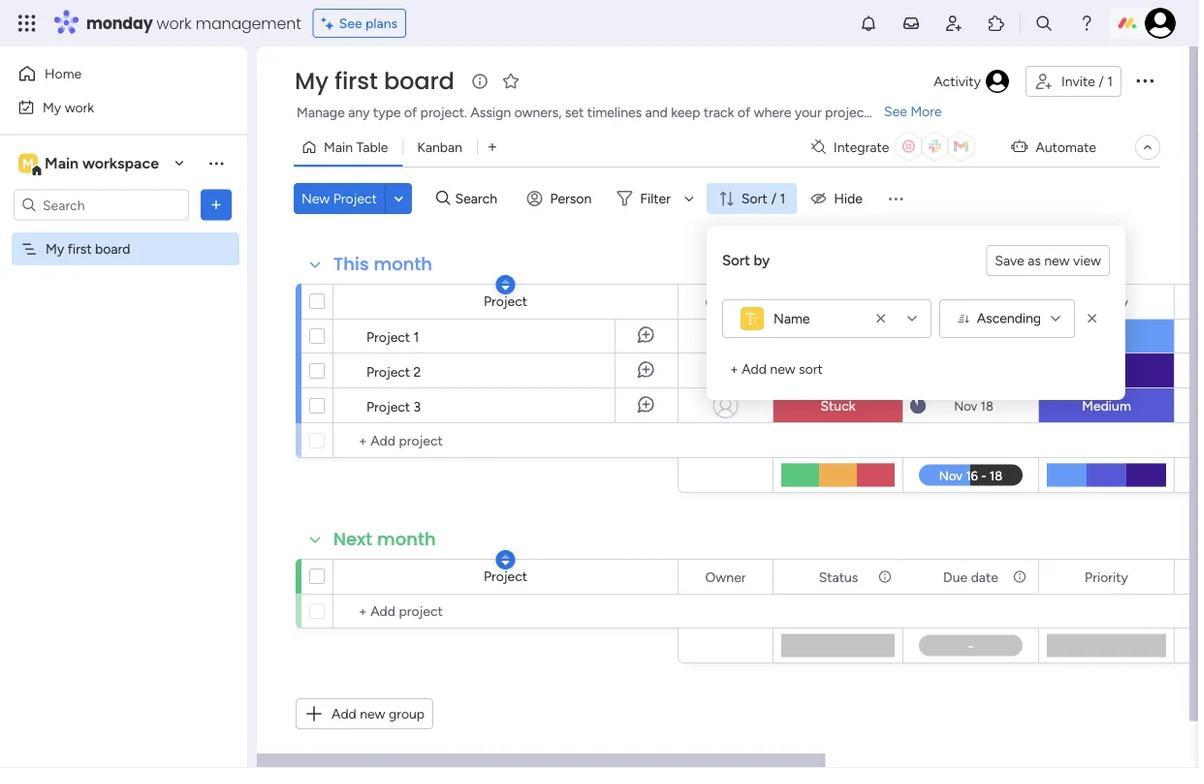 Task type: locate. For each thing, give the bounding box(es) containing it.
dapulse integrations image
[[811, 140, 826, 155]]

main right the workspace icon at top left
[[45, 154, 79, 173]]

1 vertical spatial due date
[[943, 569, 999, 586]]

work down home
[[65, 99, 94, 115]]

1 vertical spatial board
[[95, 241, 130, 257]]

work inside button
[[65, 99, 94, 115]]

1 vertical spatial owner
[[705, 569, 746, 586]]

1 right invite
[[1107, 73, 1113, 90]]

1 horizontal spatial board
[[384, 65, 455, 97]]

1 vertical spatial column information image
[[1012, 570, 1028, 585]]

main for main table
[[324, 139, 353, 156]]

inbox image
[[902, 14, 921, 33]]

new right as
[[1045, 253, 1070, 269]]

3
[[414, 398, 421, 415]]

0 vertical spatial + add project text field
[[343, 430, 669, 453]]

on
[[851, 329, 867, 346]]

1 of from the left
[[404, 104, 417, 121]]

2 status from the top
[[819, 569, 858, 586]]

0 horizontal spatial my first board
[[46, 241, 130, 257]]

1 vertical spatial nov
[[954, 398, 978, 414]]

2 nov from the top
[[954, 398, 978, 414]]

status for 2nd status field from the top of the page
[[819, 569, 858, 586]]

0 horizontal spatial new
[[360, 706, 385, 723]]

add to favorites image
[[501, 71, 520, 91]]

month inside next month field
[[377, 527, 436, 552]]

options image
[[1133, 69, 1157, 92]]

+ add project text field down sort desc image on the bottom left of page
[[343, 600, 669, 623]]

sort left by
[[722, 252, 750, 269]]

0 vertical spatial my first board
[[295, 65, 455, 97]]

0 vertical spatial status field
[[814, 291, 863, 313]]

1 vertical spatial see
[[884, 103, 907, 120]]

option
[[0, 232, 247, 236]]

work
[[157, 12, 192, 34], [65, 99, 94, 115]]

my up 'manage'
[[295, 65, 329, 97]]

new
[[1045, 253, 1070, 269], [770, 361, 796, 378], [360, 706, 385, 723]]

0 vertical spatial due
[[943, 294, 968, 310]]

1 horizontal spatial /
[[1099, 73, 1104, 90]]

1 vertical spatial 1
[[780, 191, 786, 207]]

1 left hide popup button
[[780, 191, 786, 207]]

1 due date field from the top
[[939, 291, 1003, 313]]

add
[[742, 361, 767, 378], [332, 706, 357, 723]]

/ left hide popup button
[[771, 191, 777, 207]]

2 of from the left
[[738, 104, 751, 121]]

add left group
[[332, 706, 357, 723]]

due
[[943, 294, 968, 310], [943, 569, 968, 586]]

save as new view button
[[986, 245, 1110, 276]]

0 vertical spatial new
[[1045, 253, 1070, 269]]

keep
[[671, 104, 700, 121]]

0 vertical spatial priority
[[1085, 294, 1128, 310]]

nov down v2 sort ascending icon
[[954, 330, 978, 345]]

2 horizontal spatial 1
[[1107, 73, 1113, 90]]

options image
[[207, 195, 226, 215]]

1 vertical spatial owner field
[[700, 567, 751, 588]]

sort by
[[722, 252, 770, 269]]

project
[[825, 104, 869, 121]]

This month field
[[329, 252, 437, 277]]

new left the sort
[[770, 361, 796, 378]]

of right track
[[738, 104, 751, 121]]

1 vertical spatial sort
[[722, 252, 750, 269]]

1 vertical spatial add
[[332, 706, 357, 723]]

main
[[324, 139, 353, 156], [45, 154, 79, 173]]

1 vertical spatial my first board
[[46, 241, 130, 257]]

0 vertical spatial see
[[339, 15, 362, 32]]

save
[[995, 253, 1025, 269]]

new
[[302, 191, 330, 207]]

main workspace
[[45, 154, 159, 173]]

done
[[822, 363, 854, 380]]

new project
[[302, 191, 377, 207]]

2
[[414, 364, 421, 380]]

my
[[295, 65, 329, 97], [43, 99, 61, 115], [46, 241, 64, 257]]

2 due date from the top
[[943, 569, 999, 586]]

1 nov from the top
[[954, 330, 978, 345]]

month right next
[[377, 527, 436, 552]]

0 vertical spatial priority field
[[1080, 291, 1133, 313]]

1 vertical spatial work
[[65, 99, 94, 115]]

2 column information image from the top
[[1012, 570, 1028, 585]]

notifications image
[[859, 14, 878, 33]]

1 horizontal spatial of
[[738, 104, 751, 121]]

1 vertical spatial due
[[943, 569, 968, 586]]

of
[[404, 104, 417, 121], [738, 104, 751, 121]]

v2 overdue deadline image
[[910, 328, 926, 347]]

1 column information image from the top
[[1012, 294, 1028, 310]]

main table
[[324, 139, 388, 156]]

first down search in workspace field
[[68, 241, 92, 257]]

nov
[[954, 330, 978, 345], [954, 398, 978, 414]]

arrow down image
[[678, 187, 701, 210]]

1
[[1107, 73, 1113, 90], [780, 191, 786, 207], [414, 329, 419, 345]]

1 for sort / 1
[[780, 191, 786, 207]]

project.
[[420, 104, 467, 121]]

1 horizontal spatial add
[[742, 361, 767, 378]]

1 owner from the top
[[705, 294, 746, 310]]

table
[[356, 139, 388, 156]]

add view image
[[489, 140, 496, 154]]

manage
[[297, 104, 345, 121]]

first inside list box
[[68, 241, 92, 257]]

1 inside button
[[1107, 73, 1113, 90]]

0 horizontal spatial see
[[339, 15, 362, 32]]

1 vertical spatial due date field
[[939, 567, 1003, 588]]

0 vertical spatial sort
[[742, 191, 768, 207]]

1 status from the top
[[819, 294, 858, 310]]

1 vertical spatial status
[[819, 569, 858, 586]]

0 vertical spatial due date field
[[939, 291, 1003, 313]]

1 vertical spatial status field
[[814, 567, 863, 588]]

1 vertical spatial /
[[771, 191, 777, 207]]

1 vertical spatial first
[[68, 241, 92, 257]]

2 priority field from the top
[[1080, 567, 1133, 588]]

workspace
[[82, 154, 159, 173]]

0 vertical spatial month
[[374, 252, 433, 277]]

main inside button
[[324, 139, 353, 156]]

2 column information image from the top
[[877, 570, 893, 585]]

name
[[774, 311, 810, 327]]

+ add project text field down 3
[[343, 430, 669, 453]]

board down search in workspace field
[[95, 241, 130, 257]]

due date
[[943, 294, 999, 310], [943, 569, 999, 586]]

1 vertical spatial + add project text field
[[343, 600, 669, 623]]

column information image
[[877, 294, 893, 310], [877, 570, 893, 585]]

ascending
[[977, 310, 1041, 327]]

2 status field from the top
[[814, 567, 863, 588]]

first up any
[[335, 65, 378, 97]]

owner
[[705, 294, 746, 310], [705, 569, 746, 586]]

0 vertical spatial status
[[819, 294, 858, 310]]

/ for sort
[[771, 191, 777, 207]]

2 due date field from the top
[[939, 567, 1003, 588]]

0 vertical spatial nov
[[954, 330, 978, 345]]

my down search in workspace field
[[46, 241, 64, 257]]

see for see plans
[[339, 15, 362, 32]]

manage any type of project. assign owners, set timelines and keep track of where your project stands.
[[297, 104, 916, 121]]

0 vertical spatial work
[[157, 12, 192, 34]]

0 horizontal spatial work
[[65, 99, 94, 115]]

1 vertical spatial month
[[377, 527, 436, 552]]

my down home
[[43, 99, 61, 115]]

work right monday
[[157, 12, 192, 34]]

0 horizontal spatial /
[[771, 191, 777, 207]]

1 vertical spatial priority field
[[1080, 567, 1133, 588]]

1 vertical spatial priority
[[1085, 569, 1128, 586]]

1 horizontal spatial first
[[335, 65, 378, 97]]

see left more at the top of page
[[884, 103, 907, 120]]

0 vertical spatial 1
[[1107, 73, 1113, 90]]

see more
[[884, 103, 942, 120]]

0 vertical spatial owner field
[[700, 291, 751, 313]]

home button
[[12, 58, 208, 89]]

this month
[[334, 252, 433, 277]]

person
[[550, 191, 592, 207]]

work for my
[[65, 99, 94, 115]]

Status field
[[814, 291, 863, 313], [814, 567, 863, 588]]

date for this month
[[971, 294, 999, 310]]

My first board field
[[290, 65, 459, 97]]

1 priority field from the top
[[1080, 291, 1133, 313]]

person button
[[519, 183, 603, 214]]

my first board list box
[[0, 229, 247, 527]]

1 vertical spatial date
[[971, 569, 999, 586]]

/ inside button
[[1099, 73, 1104, 90]]

save as new view
[[995, 253, 1101, 269]]

column information image
[[1012, 294, 1028, 310], [1012, 570, 1028, 585]]

first
[[335, 65, 378, 97], [68, 241, 92, 257]]

0 vertical spatial due date
[[943, 294, 999, 310]]

of right type
[[404, 104, 417, 121]]

my inside list box
[[46, 241, 64, 257]]

sort
[[742, 191, 768, 207], [722, 252, 750, 269]]

+
[[730, 361, 739, 378]]

1 due from the top
[[943, 294, 968, 310]]

main left table
[[324, 139, 353, 156]]

1 horizontal spatial work
[[157, 12, 192, 34]]

sort up by
[[742, 191, 768, 207]]

menu image
[[886, 189, 905, 208]]

due for this month
[[943, 294, 968, 310]]

sort
[[799, 361, 823, 378]]

0 vertical spatial board
[[384, 65, 455, 97]]

sort desc image
[[502, 278, 509, 292]]

project
[[333, 191, 377, 207], [484, 293, 528, 310], [366, 329, 410, 345], [366, 364, 410, 380], [366, 398, 410, 415], [484, 569, 528, 585]]

2 priority from the top
[[1085, 569, 1128, 586]]

as
[[1028, 253, 1041, 269]]

new left group
[[360, 706, 385, 723]]

0 vertical spatial column information image
[[877, 294, 893, 310]]

2 + add project text field from the top
[[343, 600, 669, 623]]

nov for nov 18
[[954, 398, 978, 414]]

1 vertical spatial my
[[43, 99, 61, 115]]

see left plans
[[339, 15, 362, 32]]

1 vertical spatial column information image
[[877, 570, 893, 585]]

see more link
[[882, 102, 944, 121]]

due date for next month
[[943, 569, 999, 586]]

0 vertical spatial /
[[1099, 73, 1104, 90]]

Due date field
[[939, 291, 1003, 313], [939, 567, 1003, 588]]

+ Add project text field
[[343, 430, 669, 453], [343, 600, 669, 623]]

new for view
[[1045, 253, 1070, 269]]

hide
[[834, 191, 863, 207]]

add right +
[[742, 361, 767, 378]]

due date field for next month
[[939, 567, 1003, 588]]

1 horizontal spatial main
[[324, 139, 353, 156]]

collapse board header image
[[1140, 140, 1156, 155]]

2 vertical spatial my
[[46, 241, 64, 257]]

status
[[819, 294, 858, 310], [819, 569, 858, 586]]

see inside button
[[339, 15, 362, 32]]

project down sort desc image on the bottom left of page
[[484, 569, 528, 585]]

2 date from the top
[[971, 569, 999, 586]]

board up project.
[[384, 65, 455, 97]]

0 vertical spatial date
[[971, 294, 999, 310]]

priority field for this month
[[1080, 291, 1133, 313]]

0 horizontal spatial first
[[68, 241, 92, 257]]

month for this month
[[374, 252, 433, 277]]

next
[[334, 527, 372, 552]]

0 horizontal spatial main
[[45, 154, 79, 173]]

2 horizontal spatial new
[[1045, 253, 1070, 269]]

sort desc image
[[502, 554, 509, 567]]

new for sort
[[770, 361, 796, 378]]

due date for this month
[[943, 294, 999, 310]]

and
[[645, 104, 668, 121]]

angle down image
[[394, 191, 404, 206]]

1 vertical spatial new
[[770, 361, 796, 378]]

2 vertical spatial new
[[360, 706, 385, 723]]

my first board up type
[[295, 65, 455, 97]]

/
[[1099, 73, 1104, 90], [771, 191, 777, 207]]

apps image
[[987, 14, 1006, 33]]

project 2
[[366, 364, 421, 380]]

Priority field
[[1080, 291, 1133, 313], [1080, 567, 1133, 588]]

medium
[[1082, 398, 1131, 414]]

month right this
[[374, 252, 433, 277]]

0 horizontal spatial of
[[404, 104, 417, 121]]

invite members image
[[944, 14, 964, 33]]

1 horizontal spatial new
[[770, 361, 796, 378]]

1 up 2
[[414, 329, 419, 345]]

0 vertical spatial owner
[[705, 294, 746, 310]]

2 vertical spatial 1
[[414, 329, 419, 345]]

date
[[971, 294, 999, 310], [971, 569, 999, 586]]

Owner field
[[700, 291, 751, 313], [700, 567, 751, 588]]

2 due from the top
[[943, 569, 968, 586]]

priority
[[1085, 294, 1128, 310], [1085, 569, 1128, 586]]

project inside button
[[333, 191, 377, 207]]

1 due date from the top
[[943, 294, 999, 310]]

month inside this month field
[[374, 252, 433, 277]]

/ right invite
[[1099, 73, 1104, 90]]

board
[[384, 65, 455, 97], [95, 241, 130, 257]]

invite
[[1062, 73, 1095, 90]]

1 horizontal spatial see
[[884, 103, 907, 120]]

project down sort desc icon
[[484, 293, 528, 310]]

project right new
[[333, 191, 377, 207]]

/ for invite
[[1099, 73, 1104, 90]]

my first board down search in workspace field
[[46, 241, 130, 257]]

1 priority from the top
[[1085, 294, 1128, 310]]

0 vertical spatial column information image
[[1012, 294, 1028, 310]]

my first board
[[295, 65, 455, 97], [46, 241, 130, 257]]

0 horizontal spatial board
[[95, 241, 130, 257]]

nov left 18
[[954, 398, 978, 414]]

main inside the workspace selection element
[[45, 154, 79, 173]]

month
[[374, 252, 433, 277], [377, 527, 436, 552]]

1 date from the top
[[971, 294, 999, 310]]

due date field for this month
[[939, 291, 1003, 313]]

where
[[754, 104, 792, 121]]

18
[[981, 398, 994, 414]]

1 horizontal spatial 1
[[780, 191, 786, 207]]



Task type: vqa. For each thing, say whether or not it's contained in the screenshot.
new to the right
yes



Task type: describe. For each thing, give the bounding box(es) containing it.
0 vertical spatial add
[[742, 361, 767, 378]]

0 horizontal spatial add
[[332, 706, 357, 723]]

see plans
[[339, 15, 398, 32]]

nov for nov 16
[[954, 330, 978, 345]]

type
[[373, 104, 401, 121]]

workspace selection element
[[18, 152, 162, 177]]

group
[[389, 706, 425, 723]]

sort for sort by
[[722, 252, 750, 269]]

+ add new sort
[[730, 361, 823, 378]]

filter
[[640, 191, 671, 207]]

status for 2nd status field from the bottom of the page
[[819, 294, 858, 310]]

2 owner from the top
[[705, 569, 746, 586]]

this
[[334, 252, 369, 277]]

sort for sort / 1
[[742, 191, 768, 207]]

timelines
[[587, 104, 642, 121]]

see for see more
[[884, 103, 907, 120]]

project left 3
[[366, 398, 410, 415]]

nov 18
[[954, 398, 994, 414]]

stuck
[[821, 398, 856, 414]]

work for monday
[[157, 12, 192, 34]]

view
[[1073, 253, 1101, 269]]

your
[[795, 104, 822, 121]]

workspace image
[[18, 153, 38, 174]]

any
[[348, 104, 370, 121]]

1 + add project text field from the top
[[343, 430, 669, 453]]

1 horizontal spatial my first board
[[295, 65, 455, 97]]

management
[[196, 12, 301, 34]]

new project button
[[294, 183, 385, 214]]

stands.
[[873, 104, 916, 121]]

workspace options image
[[207, 153, 226, 173]]

integrate
[[834, 139, 889, 156]]

2 owner field from the top
[[700, 567, 751, 588]]

Search field
[[450, 185, 509, 212]]

autopilot image
[[1012, 134, 1028, 159]]

main for main workspace
[[45, 154, 79, 173]]

select product image
[[17, 14, 37, 33]]

month for next month
[[377, 527, 436, 552]]

add new group button
[[296, 699, 433, 730]]

nov 16
[[954, 330, 993, 345]]

kanban
[[417, 139, 462, 156]]

john smith image
[[1145, 8, 1176, 39]]

Next month field
[[329, 527, 441, 553]]

16
[[981, 330, 993, 345]]

priority for next month
[[1085, 569, 1128, 586]]

automate
[[1036, 139, 1097, 156]]

activity
[[934, 73, 981, 90]]

hide button
[[803, 183, 874, 214]]

Search in workspace field
[[41, 194, 162, 216]]

assign
[[471, 104, 511, 121]]

track
[[704, 104, 734, 121]]

activity button
[[926, 66, 1018, 97]]

0 vertical spatial my
[[295, 65, 329, 97]]

add new group
[[332, 706, 425, 723]]

1 status field from the top
[[814, 291, 863, 313]]

m
[[22, 155, 34, 172]]

due for next month
[[943, 569, 968, 586]]

board inside 'my first board' list box
[[95, 241, 130, 257]]

see plans button
[[313, 9, 406, 38]]

it
[[870, 329, 878, 346]]

search everything image
[[1034, 14, 1054, 33]]

more
[[911, 103, 942, 120]]

my work
[[43, 99, 94, 115]]

1 for invite / 1
[[1107, 73, 1113, 90]]

invite / 1 button
[[1026, 66, 1122, 97]]

my inside button
[[43, 99, 61, 115]]

kanban button
[[403, 132, 477, 163]]

main table button
[[294, 132, 403, 163]]

next month
[[334, 527, 436, 552]]

monday
[[86, 12, 153, 34]]

project 3
[[366, 398, 421, 415]]

plans
[[366, 15, 398, 32]]

monday work management
[[86, 12, 301, 34]]

home
[[45, 65, 82, 82]]

priority field for next month
[[1080, 567, 1133, 588]]

help image
[[1077, 14, 1097, 33]]

working
[[798, 329, 848, 346]]

priority for this month
[[1085, 294, 1128, 310]]

show board description image
[[468, 72, 491, 91]]

set
[[565, 104, 584, 121]]

project up 'project 2'
[[366, 329, 410, 345]]

date for next month
[[971, 569, 999, 586]]

owners,
[[514, 104, 562, 121]]

my work button
[[12, 92, 208, 123]]

v2 search image
[[436, 188, 450, 210]]

project left 2
[[366, 364, 410, 380]]

by
[[754, 252, 770, 269]]

1 column information image from the top
[[877, 294, 893, 310]]

0 horizontal spatial 1
[[414, 329, 419, 345]]

filter button
[[609, 183, 701, 214]]

0 vertical spatial first
[[335, 65, 378, 97]]

project 1
[[366, 329, 419, 345]]

my first board inside 'my first board' list box
[[46, 241, 130, 257]]

1 owner field from the top
[[700, 291, 751, 313]]

sort / 1
[[742, 191, 786, 207]]

v2 sort ascending image
[[958, 312, 969, 326]]

+ add new sort button
[[722, 354, 831, 385]]

invite / 1
[[1062, 73, 1113, 90]]

remove sort image
[[1083, 309, 1102, 329]]

working on it
[[798, 329, 878, 346]]



